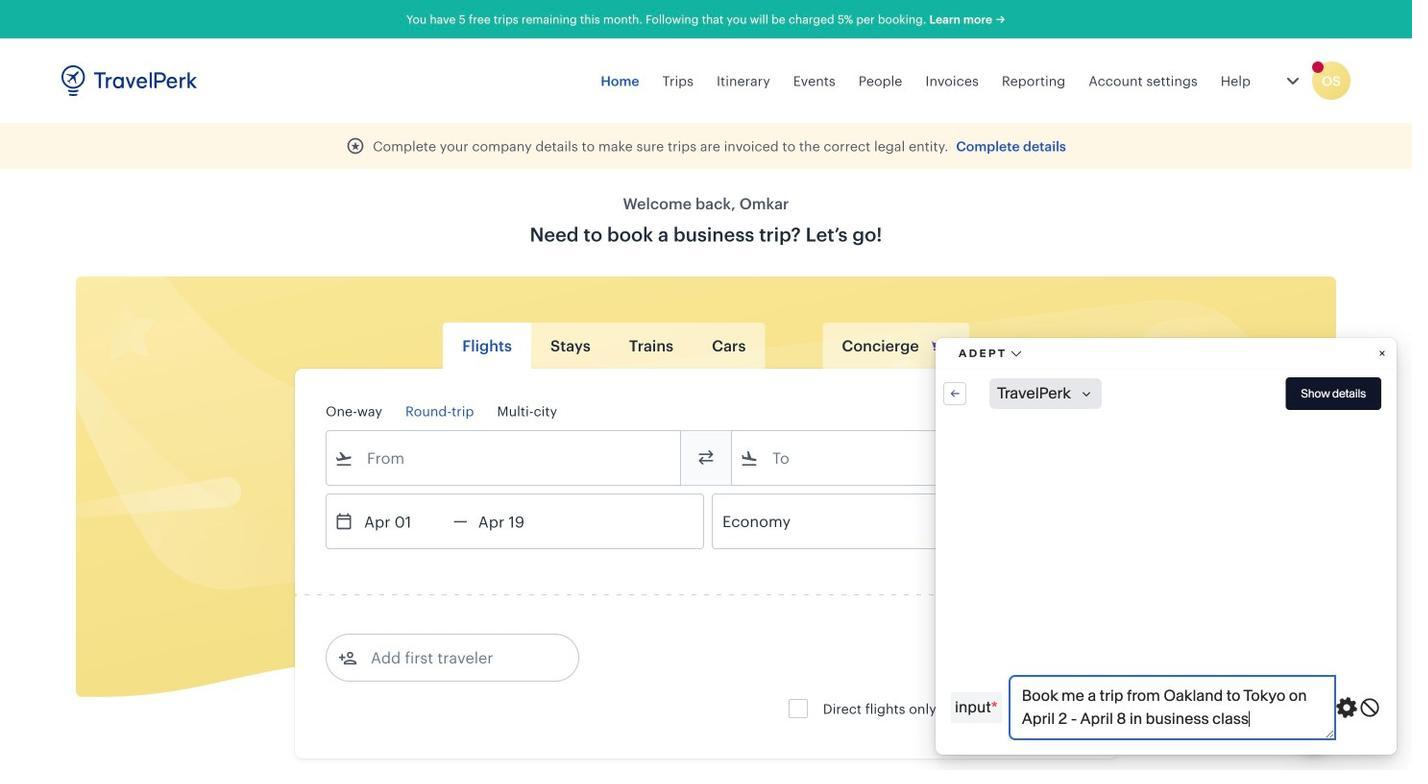 Task type: locate. For each thing, give the bounding box(es) containing it.
Return text field
[[468, 495, 568, 549]]

From search field
[[354, 443, 655, 474]]



Task type: vqa. For each thing, say whether or not it's contained in the screenshot.
Move forward to switch to the next month. icon
no



Task type: describe. For each thing, give the bounding box(es) containing it.
Depart text field
[[354, 495, 454, 549]]

Add first traveler search field
[[357, 643, 557, 674]]

To search field
[[759, 443, 1061, 474]]



